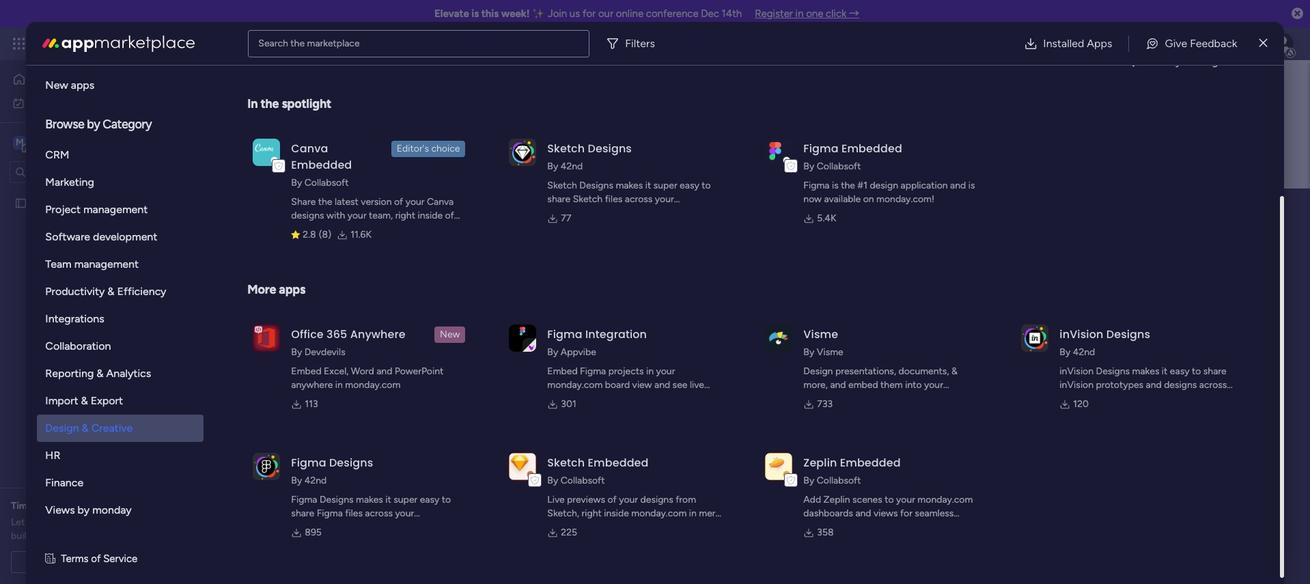 Task type: describe. For each thing, give the bounding box(es) containing it.
work for my
[[46, 97, 66, 108]]

meeting
[[94, 556, 130, 568]]

and inside the embed figma projects in your monday.com board view and see live updates with this app.
[[655, 379, 670, 391]]

the for share the latest version of your canva designs with your team, right inside of monday.com!
[[318, 196, 332, 208]]

time for an expert review let our experts review what you've built so far. free of charge
[[11, 500, 160, 542]]

charge
[[93, 530, 123, 542]]

1 horizontal spatial main workspace
[[341, 193, 516, 224]]

1 vertical spatial visme
[[817, 346, 844, 358]]

embedded for sketch
[[588, 455, 649, 471]]

select product image
[[12, 37, 26, 51]]

figma for figma designs by 42nd
[[291, 455, 326, 471]]

efficiency
[[117, 285, 166, 298]]

your inside design presentations, documents, & more, and embed them into your monday.com boards & docs
[[925, 379, 944, 391]]

apps marketplace image
[[43, 35, 195, 52]]

files for sketch designs
[[605, 193, 623, 205]]

canva embedded
[[291, 141, 352, 173]]

available
[[824, 193, 861, 205]]

monday work management
[[61, 36, 212, 51]]

experts
[[44, 517, 75, 528]]

733
[[817, 398, 833, 410]]

service
[[103, 553, 137, 565]]

0 horizontal spatial editor's choice
[[45, 51, 118, 64]]

embed for embed excel, word and powerpoint anywhere in monday.com
[[291, 366, 322, 377]]

elevate is this week! ✨ join us for our online conference dec 14th
[[435, 8, 742, 20]]

built
[[11, 530, 30, 542]]

management for team management
[[74, 258, 139, 271]]

1 horizontal spatial our
[[599, 8, 614, 20]]

more,
[[804, 379, 828, 391]]

canva inside canva embedded
[[291, 141, 328, 156]]

and inside add zeplin scenes to your monday.com dashboards and views for seamless designer to developer handoff
[[856, 508, 872, 519]]

give feedback link
[[1135, 30, 1249, 57]]

collabsoft down canva embedded
[[305, 177, 349, 189]]

and inside design presentations, documents, & more, and embed them into your monday.com boards & docs
[[830, 379, 846, 391]]

embed for embed figma projects in your monday.com board view and see live updates with this app.
[[548, 366, 578, 377]]

zeplin embedded by collabsoft
[[804, 455, 901, 487]]

in right recently
[[446, 308, 453, 320]]

software development
[[45, 230, 157, 243]]

across inside invision designs makes it easy to share invision prototypes and designs across your organization.
[[1200, 379, 1227, 391]]

your inside add zeplin scenes to your monday.com dashboards and views for seamless designer to developer handoff
[[897, 494, 916, 506]]

apps image
[[1161, 37, 1175, 51]]

sketch,
[[548, 508, 579, 519]]

figma designs makes it super easy to share figma files across your organization.
[[291, 494, 451, 533]]

analytics
[[106, 367, 151, 380]]

sketch designs by 42nd
[[548, 141, 632, 172]]

search
[[259, 37, 288, 49]]

filters
[[625, 37, 655, 50]]

#1
[[858, 180, 868, 191]]

my
[[30, 97, 43, 108]]

monday.com inside live previews of your designs from sketch, right inside monday.com in mere seconds.
[[632, 508, 687, 519]]

figma for figma embedded by collabsoft
[[804, 141, 839, 156]]

see plans button
[[221, 33, 286, 54]]

terms of service
[[61, 553, 137, 565]]

& for efficiency
[[108, 285, 115, 298]]

now
[[804, 193, 822, 205]]

finance
[[45, 476, 83, 489]]

apps for more apps
[[279, 282, 306, 297]]

recent
[[258, 275, 293, 288]]

let
[[11, 517, 25, 528]]

share for figma designs
[[291, 508, 314, 519]]

by for figma embedded
[[804, 161, 815, 172]]

0 vertical spatial visme
[[804, 327, 839, 342]]

elevate
[[435, 8, 469, 20]]

far.
[[45, 530, 58, 542]]

super for sketch designs
[[654, 180, 678, 191]]

1 vertical spatial choice
[[431, 143, 460, 154]]

1 vertical spatial main
[[341, 193, 394, 224]]

1 horizontal spatial for
[[583, 8, 596, 20]]

designs inside live previews of your designs from sketch, right inside monday.com in mere seconds.
[[641, 494, 674, 506]]

in
[[248, 96, 258, 111]]

organization. inside invision designs makes it easy to share invision prototypes and designs across your organization.
[[1081, 393, 1137, 405]]

dashboards inside add zeplin scenes to your monday.com dashboards and views for seamless designer to developer handoff
[[804, 508, 853, 519]]

and inside embed excel, word and powerpoint anywhere in monday.com
[[377, 366, 392, 377]]

files for figma designs
[[345, 508, 363, 519]]

an
[[50, 500, 61, 512]]

77
[[561, 213, 572, 224]]

zeplin inside add zeplin scenes to your monday.com dashboards and views for seamless designer to developer handoff
[[824, 494, 850, 506]]

word
[[351, 366, 374, 377]]

this inside the embed figma projects in your monday.com board view and see live updates with this app.
[[606, 393, 621, 405]]

so
[[32, 530, 42, 542]]

home button
[[8, 68, 147, 90]]

collabsoft for sketch
[[561, 475, 605, 487]]

895
[[305, 527, 322, 538]]

more apps
[[248, 282, 306, 297]]

monday.com inside add zeplin scenes to your monday.com dashboards and views for seamless designer to developer handoff
[[918, 494, 973, 506]]

0 vertical spatial review
[[94, 500, 124, 512]]

is for the
[[832, 180, 839, 191]]

share inside invision designs makes it easy to share invision prototypes and designs across your organization.
[[1204, 366, 1227, 377]]

5.4k
[[817, 213, 837, 224]]

designer
[[804, 521, 841, 533]]

sketch for sketch designs makes it super easy to share sketch files across your organization.
[[548, 180, 577, 191]]

right inside live previews of your designs from sketch, right inside monday.com in mere seconds.
[[582, 508, 602, 519]]

and inside the figma is the #1 design application and is now available on monday.com!
[[951, 180, 966, 191]]

monday.com inside the embed figma projects in your monday.com board view and see live updates with this app.
[[548, 379, 603, 391]]

new for new
[[440, 329, 460, 340]]

one
[[806, 8, 824, 20]]

with inside share the latest version of your canva designs with your team, right inside of monday.com!
[[327, 210, 345, 221]]

(8)
[[319, 229, 332, 241]]

search the marketplace
[[259, 37, 360, 49]]

inside inside share the latest version of your canva designs with your team, right inside of monday.com!
[[418, 210, 443, 221]]

office 365 anywhere
[[291, 327, 406, 342]]

version
[[361, 196, 392, 208]]

add workspace
[[340, 227, 408, 239]]

42nd for sketch
[[561, 161, 583, 172]]

dec
[[701, 8, 719, 20]]

software
[[45, 230, 90, 243]]

embedded for figma
[[842, 141, 903, 156]]

designs inside share the latest version of your canva designs with your team, right inside of monday.com!
[[291, 210, 324, 221]]

0 horizontal spatial dashboards
[[308, 308, 357, 320]]

easy for figma designs
[[420, 494, 440, 506]]

0 vertical spatial management
[[138, 36, 212, 51]]

2 horizontal spatial is
[[969, 180, 975, 191]]

test list box
[[0, 189, 174, 399]]

of inside time for an expert review let our experts review what you've built so far. free of charge
[[82, 530, 91, 542]]

notifications image
[[1071, 37, 1084, 51]]

easy inside invision designs makes it easy to share invision prototypes and designs across your organization.
[[1170, 366, 1190, 377]]

monday.com! inside share the latest version of your canva designs with your team, right inside of monday.com!
[[291, 223, 350, 235]]

see plans
[[239, 38, 280, 49]]

register
[[755, 8, 793, 20]]

live
[[548, 494, 565, 506]]

2.8 (8)
[[303, 229, 332, 241]]

public board image
[[14, 196, 27, 209]]

designs for invision designs by 42nd
[[1107, 327, 1151, 342]]

it for sketch designs
[[646, 180, 651, 191]]

it for invision designs
[[1162, 366, 1168, 377]]

1 vertical spatial editor's choice
[[397, 143, 460, 154]]

11.6k
[[351, 229, 372, 241]]

0 horizontal spatial choice
[[85, 51, 118, 64]]

1 vertical spatial monday
[[92, 504, 132, 517]]

test for public board icon
[[281, 340, 299, 352]]

figma embedded by collabsoft
[[804, 141, 903, 172]]

canva inside share the latest version of your canva designs with your team, right inside of monday.com!
[[427, 196, 454, 208]]

workspace image
[[13, 135, 27, 150]]

1 vertical spatial editor's
[[397, 143, 429, 154]]

organization. for sketch designs
[[548, 207, 603, 219]]

across for figma designs
[[365, 508, 393, 519]]

by for figma integration
[[548, 346, 558, 358]]

& for creative
[[82, 422, 89, 435]]

sketch designs makes it super easy to share sketch files across your organization.
[[548, 180, 711, 219]]

presentations,
[[836, 366, 897, 377]]

zeplin inside the zeplin embedded by collabsoft
[[804, 455, 837, 471]]

1 vertical spatial review
[[78, 517, 106, 528]]

with inside the embed figma projects in your monday.com board view and see live updates with this app.
[[585, 393, 603, 405]]

collabsoft for zeplin
[[817, 475, 861, 487]]

projects
[[609, 366, 644, 377]]

inbox image
[[1101, 37, 1114, 51]]

time
[[11, 500, 33, 512]]

main workspace inside workspace selection element
[[31, 136, 112, 149]]

productivity
[[45, 285, 105, 298]]

brad klo image
[[1272, 33, 1294, 55]]

figma inside the embed figma projects in your monday.com board view and see live updates with this app.
[[580, 366, 606, 377]]

us
[[570, 8, 580, 20]]

give
[[1165, 37, 1188, 50]]

project
[[45, 203, 81, 216]]

monday.com inside embed excel, word and powerpoint anywhere in monday.com
[[345, 379, 401, 391]]

feedback
[[1190, 37, 1238, 50]]

designs inside invision designs makes it easy to share invision prototypes and designs across your organization.
[[1164, 379, 1197, 391]]

schedule a meeting
[[45, 556, 130, 568]]

& right documents,
[[952, 366, 958, 377]]

right inside share the latest version of your canva designs with your team, right inside of monday.com!
[[395, 210, 415, 221]]

0 vertical spatial this
[[482, 8, 499, 20]]

excel,
[[324, 366, 349, 377]]

on
[[863, 193, 874, 205]]

collabsoft for figma
[[817, 161, 861, 172]]

sketch embedded by collabsoft
[[548, 455, 649, 487]]

in the spotlight
[[248, 96, 331, 111]]

developer
[[855, 521, 897, 533]]

free
[[60, 530, 79, 542]]

import & export
[[45, 394, 123, 407]]

designs for figma designs makes it super easy to share figma files across your organization.
[[320, 494, 354, 506]]

your inside invision designs makes it easy to share invision prototypes and designs across your organization.
[[1060, 393, 1079, 405]]

sketch for sketch embedded by collabsoft
[[548, 455, 585, 471]]

documents,
[[899, 366, 950, 377]]

devdevils
[[305, 346, 346, 358]]

inside inside live previews of your designs from sketch, right inside monday.com in mere seconds.
[[604, 508, 629, 519]]

by for views
[[78, 504, 90, 517]]

views
[[874, 508, 898, 519]]

easy for sketch designs
[[680, 180, 700, 191]]

in inside live previews of your designs from sketch, right inside monday.com in mere seconds.
[[689, 508, 697, 519]]

m
[[16, 136, 24, 148]]



Task type: vqa. For each thing, say whether or not it's contained in the screenshot.
Filters dropdown button
yes



Task type: locate. For each thing, give the bounding box(es) containing it.
previews
[[567, 494, 605, 506]]

by for zeplin embedded
[[804, 475, 815, 487]]

0 horizontal spatial easy
[[420, 494, 440, 506]]

0 vertical spatial easy
[[680, 180, 700, 191]]

2 invision from the top
[[1060, 366, 1094, 377]]

office
[[291, 327, 324, 342]]

2 horizontal spatial organization.
[[1081, 393, 1137, 405]]

the left #1
[[841, 180, 855, 191]]

dashboards up designer
[[804, 508, 853, 519]]

inside right team,
[[418, 210, 443, 221]]

in left one
[[796, 8, 804, 20]]

embed excel, word and powerpoint anywhere in monday.com
[[291, 366, 444, 391]]

and up office
[[290, 308, 305, 320]]

prototypes
[[1096, 379, 1144, 391]]

1 horizontal spatial it
[[646, 180, 651, 191]]

figma designs by 42nd
[[291, 455, 373, 487]]

1 horizontal spatial boards
[[861, 393, 891, 405]]

0 vertical spatial with
[[327, 210, 345, 221]]

apps up the my work button
[[71, 79, 94, 92]]

0 vertical spatial right
[[395, 210, 415, 221]]

makes for sketch designs
[[616, 180, 643, 191]]

of inside live previews of your designs from sketch, right inside monday.com in mere seconds.
[[608, 494, 617, 506]]

embedded up scenes
[[840, 455, 901, 471]]

team,
[[369, 210, 393, 221]]

42nd up 120
[[1073, 346, 1096, 358]]

by right "views"
[[78, 504, 90, 517]]

designs inside figma designs makes it super easy to share figma files across your organization.
[[320, 494, 354, 506]]

monday.com down more,
[[804, 393, 859, 405]]

the for search the marketplace
[[291, 37, 305, 49]]

makes for invision designs
[[1133, 366, 1160, 377]]

to inside invision designs makes it easy to share invision prototypes and designs across your organization.
[[1192, 366, 1202, 377]]

designs down share
[[291, 210, 324, 221]]

1 horizontal spatial right
[[582, 508, 602, 519]]

monday.com
[[345, 379, 401, 391], [548, 379, 603, 391], [804, 393, 859, 405], [918, 494, 973, 506], [632, 508, 687, 519]]

0 vertical spatial invision
[[1060, 327, 1104, 342]]

1 vertical spatial super
[[394, 494, 418, 506]]

42nd inside sketch designs by 42nd
[[561, 161, 583, 172]]

creative
[[91, 422, 133, 435]]

by inside invision designs by 42nd
[[1060, 346, 1071, 358]]

42nd for figma
[[305, 475, 327, 487]]

designs inside invision designs makes it easy to share invision prototypes and designs across your organization.
[[1096, 366, 1130, 377]]

& for export
[[81, 394, 88, 407]]

organization. inside figma designs makes it super easy to share figma files across your organization.
[[291, 521, 346, 533]]

new up my work
[[45, 79, 68, 92]]

1 vertical spatial zeplin
[[824, 494, 850, 506]]

boards and dashboards you visited recently in this workspace
[[258, 308, 520, 320]]

and right prototypes
[[1146, 379, 1162, 391]]

terms of service link
[[61, 551, 137, 567]]

0 vertical spatial by
[[87, 117, 100, 132]]

0 vertical spatial files
[[605, 193, 623, 205]]

0 horizontal spatial main
[[31, 136, 55, 149]]

embedded up #1
[[842, 141, 903, 156]]

canva up by collabsoft
[[291, 141, 328, 156]]

visited
[[378, 308, 406, 320]]

0 vertical spatial zeplin
[[804, 455, 837, 471]]

them
[[881, 379, 903, 391]]

add for add zeplin scenes to your monday.com dashboards and views for seamless designer to developer handoff
[[804, 494, 821, 506]]

embedded up by collabsoft
[[291, 157, 352, 173]]

by inside sketch designs by 42nd
[[548, 161, 558, 172]]

and right more,
[[830, 379, 846, 391]]

0 vertical spatial boards
[[295, 275, 329, 288]]

1 horizontal spatial editor's
[[397, 143, 429, 154]]

terms of use image
[[45, 551, 55, 567]]

0 vertical spatial organization.
[[548, 207, 603, 219]]

1 horizontal spatial main
[[341, 193, 394, 224]]

monday.com! down the application
[[877, 193, 935, 205]]

share inside sketch designs makes it super easy to share sketch files across your organization.
[[548, 193, 571, 205]]

your inside the embed figma projects in your monday.com board view and see live updates with this app.
[[656, 366, 675, 377]]

by for browse
[[87, 117, 100, 132]]

installed apps
[[1044, 37, 1113, 50]]

work for monday
[[110, 36, 135, 51]]

by inside "figma embedded by collabsoft"
[[804, 161, 815, 172]]

your inside figma designs makes it super easy to share figma files across your organization.
[[395, 508, 414, 519]]

1 horizontal spatial test
[[281, 340, 299, 352]]

Main workspace field
[[338, 193, 1255, 224]]

right down previews
[[582, 508, 602, 519]]

1 vertical spatial work
[[46, 97, 66, 108]]

home
[[31, 73, 58, 85]]

0 horizontal spatial this
[[456, 308, 471, 320]]

embedded for zeplin
[[840, 455, 901, 471]]

main inside workspace selection element
[[31, 136, 55, 149]]

2 horizontal spatial makes
[[1133, 366, 1160, 377]]

live
[[690, 379, 704, 391]]

designs for invision designs makes it easy to share invision prototypes and designs across your organization.
[[1096, 366, 1130, 377]]

embedded inside sketch embedded by collabsoft
[[588, 455, 649, 471]]

monday.com! inside the figma is the #1 design application and is now available on monday.com!
[[877, 193, 935, 205]]

your inside sketch designs makes it super easy to share sketch files across your organization.
[[655, 193, 674, 205]]

canva right version
[[427, 196, 454, 208]]

Search in workspace field
[[29, 164, 114, 180]]

latest
[[335, 196, 359, 208]]

main right workspace icon
[[31, 136, 55, 149]]

this down board
[[606, 393, 621, 405]]

collabsoft up scenes
[[817, 475, 861, 487]]

integrations
[[45, 312, 104, 325]]

work right my
[[46, 97, 66, 108]]

team management
[[45, 258, 139, 271]]

sort by: rating button
[[1104, 51, 1247, 72]]

right right team,
[[395, 210, 415, 221]]

1 horizontal spatial embed
[[548, 366, 578, 377]]

figma for figma is the #1 design application and is now available on monday.com!
[[804, 180, 830, 191]]

embedded for canva
[[291, 157, 352, 173]]

organization. down figma designs by 42nd
[[291, 521, 346, 533]]

boards right "recent"
[[295, 275, 329, 288]]

what
[[108, 517, 130, 528]]

& up the export
[[97, 367, 104, 380]]

0 horizontal spatial with
[[327, 210, 345, 221]]

embed inside the embed figma projects in your monday.com board view and see live updates with this app.
[[548, 366, 578, 377]]

2.8
[[303, 229, 316, 241]]

0 vertical spatial monday.com!
[[877, 193, 935, 205]]

0 vertical spatial main
[[31, 136, 55, 149]]

my work
[[30, 97, 66, 108]]

management for project management
[[83, 203, 148, 216]]

apps for new apps
[[71, 79, 94, 92]]

0 horizontal spatial new
[[45, 79, 68, 92]]

filters button
[[601, 30, 666, 57]]

seamless
[[915, 508, 954, 519]]

main up 'add workspace'
[[341, 193, 394, 224]]

our inside time for an expert review let our experts review what you've built so far. free of charge
[[27, 517, 41, 528]]

sketch inside sketch embedded by collabsoft
[[548, 455, 585, 471]]

and left see
[[655, 379, 670, 391]]

0 vertical spatial share
[[548, 193, 571, 205]]

and down scenes
[[856, 508, 872, 519]]

monday.com!
[[877, 193, 935, 205], [291, 223, 350, 235]]

sketch inside sketch designs by 42nd
[[548, 141, 585, 156]]

and right 'word'
[[377, 366, 392, 377]]

designs inside figma designs by 42nd
[[329, 455, 373, 471]]

editor's
[[45, 51, 82, 64], [397, 143, 429, 154]]

you
[[360, 308, 375, 320]]

review up charge
[[78, 517, 106, 528]]

1 horizontal spatial apps
[[279, 282, 306, 297]]

0 horizontal spatial designs
[[291, 210, 324, 221]]

easy
[[680, 180, 700, 191], [1170, 366, 1190, 377], [420, 494, 440, 506]]

0 horizontal spatial monday.com!
[[291, 223, 350, 235]]

by for invision designs
[[1060, 346, 1071, 358]]

2 horizontal spatial for
[[901, 508, 913, 519]]

1 horizontal spatial design
[[804, 366, 833, 377]]

by inside figma integration by appvibe
[[548, 346, 558, 358]]

across for sketch designs
[[625, 193, 653, 205]]

is right elevate
[[472, 8, 479, 20]]

our up the so
[[27, 517, 41, 528]]

1 vertical spatial main workspace
[[341, 193, 516, 224]]

designs left the 'from'
[[641, 494, 674, 506]]

workspace selection element
[[13, 134, 114, 152]]

2 vertical spatial 42nd
[[305, 475, 327, 487]]

225
[[561, 527, 577, 538]]

designs for sketch designs makes it super easy to share sketch files across your organization.
[[580, 180, 614, 191]]

it inside figma designs makes it super easy to share figma files across your organization.
[[386, 494, 391, 506]]

1 vertical spatial across
[[1200, 379, 1227, 391]]

0 horizontal spatial super
[[394, 494, 418, 506]]

organization. for figma designs
[[291, 521, 346, 533]]

sketch for sketch designs by 42nd
[[548, 141, 585, 156]]

is for this
[[472, 8, 479, 20]]

give feedback button
[[1135, 30, 1249, 57]]

2 embed from the left
[[548, 366, 578, 377]]

collabsoft inside "figma embedded by collabsoft"
[[817, 161, 861, 172]]

schedule
[[45, 556, 85, 568]]

easy inside sketch designs makes it super easy to share sketch files across your organization.
[[680, 180, 700, 191]]

makes down sketch designs by 42nd
[[616, 180, 643, 191]]

mere
[[699, 508, 721, 519]]

monday.com up updates
[[548, 379, 603, 391]]

42nd inside invision designs by 42nd
[[1073, 346, 1096, 358]]

dashboards
[[308, 308, 357, 320], [804, 508, 853, 519]]

monday.com! down share
[[291, 223, 350, 235]]

your
[[655, 193, 674, 205], [406, 196, 425, 208], [348, 210, 367, 221], [656, 366, 675, 377], [925, 379, 944, 391], [1060, 393, 1079, 405], [619, 494, 638, 506], [897, 494, 916, 506], [395, 508, 414, 519]]

this left week!
[[482, 8, 499, 20]]

our left the online
[[599, 8, 614, 20]]

boards down embed
[[861, 393, 891, 405]]

add right (8)
[[340, 227, 357, 239]]

collabsoft up #1
[[817, 161, 861, 172]]

super inside figma designs makes it super easy to share figma files across your organization.
[[394, 494, 418, 506]]

& left creative
[[82, 422, 89, 435]]

week!
[[501, 8, 530, 20]]

monday up home button
[[61, 36, 108, 51]]

across inside figma designs makes it super easy to share figma files across your organization.
[[365, 508, 393, 519]]

figma inside figma designs by 42nd
[[291, 455, 326, 471]]

0 horizontal spatial it
[[386, 494, 391, 506]]

docs
[[902, 393, 922, 405]]

invision for invision designs by 42nd
[[1060, 327, 1104, 342]]

monday.com inside design presentations, documents, & more, and embed them into your monday.com boards & docs
[[804, 393, 859, 405]]

collabsoft inside sketch embedded by collabsoft
[[561, 475, 605, 487]]

by for sketch embedded
[[548, 475, 558, 487]]

by down the my work button
[[87, 117, 100, 132]]

1 vertical spatial files
[[345, 508, 363, 519]]

this right recently
[[456, 308, 471, 320]]

add up designer
[[804, 494, 821, 506]]

sort by: rating
[[1146, 55, 1219, 68]]

to inside figma designs makes it super easy to share figma files across your organization.
[[442, 494, 451, 506]]

for inside add zeplin scenes to your monday.com dashboards and views for seamless designer to developer handoff
[[901, 508, 913, 519]]

0 horizontal spatial boards
[[295, 275, 329, 288]]

for inside time for an expert review let our experts review what you've built so far. free of charge
[[35, 500, 48, 512]]

super inside sketch designs makes it super easy to share sketch files across your organization.
[[654, 180, 678, 191]]

board
[[605, 379, 630, 391]]

the right search
[[291, 37, 305, 49]]

the right the in
[[261, 96, 279, 111]]

makes inside invision designs makes it easy to share invision prototypes and designs across your organization.
[[1133, 366, 1160, 377]]

design inside design presentations, documents, & more, and embed them into your monday.com boards & docs
[[804, 366, 833, 377]]

1 horizontal spatial monday.com!
[[877, 193, 935, 205]]

invision designs makes it easy to share invision prototypes and designs across your organization.
[[1060, 366, 1227, 405]]

by for figma designs
[[291, 475, 302, 487]]

42nd inside figma designs by 42nd
[[305, 475, 327, 487]]

0 vertical spatial designs
[[291, 210, 324, 221]]

files down sketch designs by 42nd
[[605, 193, 623, 205]]

0 vertical spatial test
[[32, 197, 50, 209]]

for left "an"
[[35, 500, 48, 512]]

add
[[340, 227, 357, 239], [804, 494, 821, 506]]

0 vertical spatial super
[[654, 180, 678, 191]]

share inside figma designs makes it super easy to share figma files across your organization.
[[291, 508, 314, 519]]

0 horizontal spatial files
[[345, 508, 363, 519]]

for right us
[[583, 8, 596, 20]]

invision for invision designs makes it easy to share invision prototypes and designs across your organization.
[[1060, 366, 1094, 377]]

1 vertical spatial it
[[1162, 366, 1168, 377]]

organization. down prototypes
[[1081, 393, 1137, 405]]

monday.com down 'word'
[[345, 379, 401, 391]]

views by monday
[[45, 504, 132, 517]]

embedded inside the zeplin embedded by collabsoft
[[840, 455, 901, 471]]

1 horizontal spatial easy
[[680, 180, 700, 191]]

2 vertical spatial makes
[[356, 494, 383, 506]]

is right the application
[[969, 180, 975, 191]]

figma inside figma integration by appvibe
[[548, 327, 583, 342]]

designs right prototypes
[[1164, 379, 1197, 391]]

1 vertical spatial right
[[582, 508, 602, 519]]

1 invision from the top
[[1060, 327, 1104, 342]]

0 vertical spatial dashboards
[[308, 308, 357, 320]]

work inside the my work button
[[46, 97, 66, 108]]

makes down figma designs by 42nd
[[356, 494, 383, 506]]

makes up prototypes
[[1133, 366, 1160, 377]]

dapulse x slim image
[[1260, 35, 1268, 52]]

figma integration by appvibe
[[548, 327, 647, 358]]

design for design & creative
[[45, 422, 79, 435]]

files down figma designs by 42nd
[[345, 508, 363, 519]]

work up home button
[[110, 36, 135, 51]]

test for public board image
[[32, 197, 50, 209]]

designs inside invision designs by 42nd
[[1107, 327, 1151, 342]]

0 vertical spatial editor's
[[45, 51, 82, 64]]

&
[[108, 285, 115, 298], [952, 366, 958, 377], [97, 367, 104, 380], [893, 393, 899, 405], [81, 394, 88, 407], [82, 422, 89, 435]]

main
[[31, 136, 55, 149], [341, 193, 394, 224]]

with right 301 on the bottom of the page
[[585, 393, 603, 405]]

import
[[45, 394, 78, 407]]

the for in the spotlight
[[261, 96, 279, 111]]

1 embed from the left
[[291, 366, 322, 377]]

and
[[951, 180, 966, 191], [290, 308, 305, 320], [377, 366, 392, 377], [655, 379, 670, 391], [830, 379, 846, 391], [1146, 379, 1162, 391], [856, 508, 872, 519]]

0 horizontal spatial is
[[472, 8, 479, 20]]

3 invision from the top
[[1060, 379, 1094, 391]]

it inside invision designs makes it easy to share invision prototypes and designs across your organization.
[[1162, 366, 1168, 377]]

reporting
[[45, 367, 94, 380]]

files inside figma designs makes it super easy to share figma files across your organization.
[[345, 508, 363, 519]]

embed down appvibe
[[548, 366, 578, 377]]

0 vertical spatial choice
[[85, 51, 118, 64]]

to inside sketch designs makes it super easy to share sketch files across your organization.
[[702, 180, 711, 191]]

0 vertical spatial our
[[599, 8, 614, 20]]

in down the 'from'
[[689, 508, 697, 519]]

designs for sketch designs by 42nd
[[588, 141, 632, 156]]

design down import
[[45, 422, 79, 435]]

inside down previews
[[604, 508, 629, 519]]

& left the export
[[81, 394, 88, 407]]

0 horizontal spatial our
[[27, 517, 41, 528]]

1 horizontal spatial makes
[[616, 180, 643, 191]]

0 vertical spatial apps
[[71, 79, 94, 92]]

super
[[654, 180, 678, 191], [394, 494, 418, 506]]

0 vertical spatial work
[[110, 36, 135, 51]]

public board image
[[258, 338, 273, 353]]

42nd for invision
[[1073, 346, 1096, 358]]

your inside live previews of your designs from sketch, right inside monday.com in mere seconds.
[[619, 494, 638, 506]]

42nd up 895
[[305, 475, 327, 487]]

makes inside figma designs makes it super easy to share figma files across your organization.
[[356, 494, 383, 506]]

choice
[[85, 51, 118, 64], [431, 143, 460, 154]]

main workspace up 'add workspace'
[[341, 193, 516, 224]]

2 vertical spatial across
[[365, 508, 393, 519]]

in inside the embed figma projects in your monday.com board view and see live updates with this app.
[[646, 366, 654, 377]]

for up handoff
[[901, 508, 913, 519]]

you've
[[132, 517, 160, 528]]

in up view
[[646, 366, 654, 377]]

collabsoft up previews
[[561, 475, 605, 487]]

makes for figma designs
[[356, 494, 383, 506]]

by inside the zeplin embedded by collabsoft
[[804, 475, 815, 487]]

0 vertical spatial editor's choice
[[45, 51, 118, 64]]

1 horizontal spatial inside
[[604, 508, 629, 519]]

designs for figma designs by 42nd
[[329, 455, 373, 471]]

view
[[632, 379, 652, 391]]

invite members image
[[1131, 37, 1145, 51]]

project management
[[45, 203, 148, 216]]

new down recently
[[440, 329, 460, 340]]

test right public board image
[[32, 197, 50, 209]]

1 vertical spatial 42nd
[[1073, 346, 1096, 358]]

figma for figma integration by appvibe
[[548, 327, 583, 342]]

embedded inside "figma embedded by collabsoft"
[[842, 141, 903, 156]]

with down latest
[[327, 210, 345, 221]]

monday.com up the 'seamless'
[[918, 494, 973, 506]]

apps right 'more'
[[279, 282, 306, 297]]

export
[[91, 394, 123, 407]]

organization. down sketch designs by 42nd
[[548, 207, 603, 219]]

2 vertical spatial invision
[[1060, 379, 1094, 391]]

register in one click → link
[[755, 8, 860, 20]]

in inside embed excel, word and powerpoint anywhere in monday.com
[[335, 379, 343, 391]]

1 horizontal spatial super
[[654, 180, 678, 191]]

113
[[305, 398, 318, 410]]

2 horizontal spatial designs
[[1164, 379, 1197, 391]]

see
[[239, 38, 255, 49]]

embed up anywhere
[[291, 366, 322, 377]]

it inside sketch designs makes it super easy to share sketch files across your organization.
[[646, 180, 651, 191]]

1 horizontal spatial files
[[605, 193, 623, 205]]

& down them at the right bottom of page
[[893, 393, 899, 405]]

files inside sketch designs makes it super easy to share sketch files across your organization.
[[605, 193, 623, 205]]

test right public board icon
[[281, 340, 299, 352]]

organization. inside sketch designs makes it super easy to share sketch files across your organization.
[[548, 207, 603, 219]]

add for add workspace
[[340, 227, 357, 239]]

42nd
[[561, 161, 583, 172], [1073, 346, 1096, 358], [305, 475, 327, 487]]

invision inside invision designs by 42nd
[[1060, 327, 1104, 342]]

it for figma designs
[[386, 494, 391, 506]]

0 horizontal spatial inside
[[418, 210, 443, 221]]

monday.com down the 'from'
[[632, 508, 687, 519]]

1 horizontal spatial choice
[[431, 143, 460, 154]]

and inside invision designs makes it easy to share invision prototypes and designs across your organization.
[[1146, 379, 1162, 391]]

0 horizontal spatial design
[[45, 422, 79, 435]]

0 vertical spatial makes
[[616, 180, 643, 191]]

2 vertical spatial share
[[291, 508, 314, 519]]

canva
[[291, 141, 328, 156], [427, 196, 454, 208]]

expert
[[63, 500, 92, 512]]

the down by collabsoft
[[318, 196, 332, 208]]

42nd up 77
[[561, 161, 583, 172]]

monday up charge
[[92, 504, 132, 517]]

0 vertical spatial add
[[340, 227, 357, 239]]

2 vertical spatial this
[[606, 393, 621, 405]]

designs inside sketch designs makes it super easy to share sketch files across your organization.
[[580, 180, 614, 191]]

seconds.
[[548, 521, 585, 533]]

embedded
[[842, 141, 903, 156], [291, 157, 352, 173], [588, 455, 649, 471], [840, 455, 901, 471]]

across inside sketch designs makes it super easy to share sketch files across your organization.
[[625, 193, 653, 205]]

by for sketch designs
[[548, 161, 558, 172]]

14th
[[722, 8, 742, 20]]

design up more,
[[804, 366, 833, 377]]

app logo image
[[253, 139, 280, 166], [509, 139, 537, 166], [766, 139, 793, 166], [253, 324, 280, 352], [509, 324, 537, 352], [766, 324, 793, 352], [1022, 324, 1049, 352], [253, 453, 280, 480], [509, 453, 537, 480], [766, 453, 793, 480]]

to
[[702, 180, 711, 191], [1192, 366, 1202, 377], [442, 494, 451, 506], [885, 494, 894, 506], [843, 521, 852, 533]]

by inside figma designs by 42nd
[[291, 475, 302, 487]]

embed figma projects in your monday.com board view and see live updates with this app.
[[548, 366, 704, 405]]

by:
[[1170, 55, 1185, 68]]

boards
[[295, 275, 329, 288], [861, 393, 891, 405]]

help image
[[1225, 37, 1238, 51]]

design
[[804, 366, 833, 377], [45, 422, 79, 435]]

installed
[[1044, 37, 1085, 50]]

0 horizontal spatial 42nd
[[305, 475, 327, 487]]

dashboards up the 365 on the bottom left of page
[[308, 308, 357, 320]]

figma is the #1 design application and is now available on monday.com!
[[804, 180, 975, 205]]

& left the efficiency at the left
[[108, 285, 115, 298]]

0 horizontal spatial main workspace
[[31, 136, 112, 149]]

search everything image
[[1194, 37, 1208, 51]]

0 horizontal spatial share
[[291, 508, 314, 519]]

super for figma designs
[[394, 494, 418, 506]]

zeplin left scenes
[[824, 494, 850, 506]]

2 horizontal spatial it
[[1162, 366, 1168, 377]]

in down excel,
[[335, 379, 343, 391]]

1 horizontal spatial add
[[804, 494, 821, 506]]

reporting & analytics
[[45, 367, 151, 380]]

1 vertical spatial apps
[[279, 282, 306, 297]]

add inside add zeplin scenes to your monday.com dashboards and views for seamless designer to developer handoff
[[804, 494, 821, 506]]

1 vertical spatial dashboards
[[804, 508, 853, 519]]

embed
[[291, 366, 322, 377], [548, 366, 578, 377]]

1 horizontal spatial 42nd
[[561, 161, 583, 172]]

review up what
[[94, 500, 124, 512]]

0 vertical spatial new
[[45, 79, 68, 92]]

0 vertical spatial inside
[[418, 210, 443, 221]]

is up available
[[832, 180, 839, 191]]

embed inside embed excel, word and powerpoint anywhere in monday.com
[[291, 366, 322, 377]]

0 vertical spatial monday
[[61, 36, 108, 51]]

inside
[[418, 210, 443, 221], [604, 508, 629, 519]]

design & creative
[[45, 422, 133, 435]]

design for design presentations, documents, & more, and embed them into your monday.com boards & docs
[[804, 366, 833, 377]]

figma inside the figma is the #1 design application and is now available on monday.com!
[[804, 180, 830, 191]]

0 vertical spatial main workspace
[[31, 136, 112, 149]]

option
[[0, 191, 174, 193]]

1 vertical spatial this
[[456, 308, 471, 320]]

conference
[[646, 8, 699, 20]]

1 vertical spatial share
[[1204, 366, 1227, 377]]

embedded up previews
[[588, 455, 649, 471]]

and right the application
[[951, 180, 966, 191]]

the inside the figma is the #1 design application and is now available on monday.com!
[[841, 180, 855, 191]]

1 vertical spatial with
[[585, 393, 603, 405]]

embed
[[849, 379, 878, 391]]

& for analytics
[[97, 367, 104, 380]]

collabsoft inside the zeplin embedded by collabsoft
[[817, 475, 861, 487]]

new for new apps
[[45, 79, 68, 92]]

design presentations, documents, & more, and embed them into your monday.com boards & docs
[[804, 366, 958, 405]]

by inside visme by visme
[[804, 346, 815, 358]]

301
[[561, 398, 577, 410]]

across
[[625, 193, 653, 205], [1200, 379, 1227, 391], [365, 508, 393, 519]]

zeplin down the "733"
[[804, 455, 837, 471]]

2 horizontal spatial across
[[1200, 379, 1227, 391]]

figma for figma designs makes it super easy to share figma files across your organization.
[[291, 494, 317, 506]]

1 vertical spatial management
[[83, 203, 148, 216]]

main workspace down browse
[[31, 136, 112, 149]]

1 vertical spatial invision
[[1060, 366, 1094, 377]]

work
[[110, 36, 135, 51], [46, 97, 66, 108]]

share for sketch designs
[[548, 193, 571, 205]]

boards inside design presentations, documents, & more, and embed them into your monday.com boards & docs
[[861, 393, 891, 405]]

browse by category
[[45, 117, 152, 132]]

my work button
[[8, 92, 147, 114]]

1 vertical spatial design
[[45, 422, 79, 435]]

share the latest version of your canva designs with your team, right inside of monday.com!
[[291, 196, 454, 235]]



